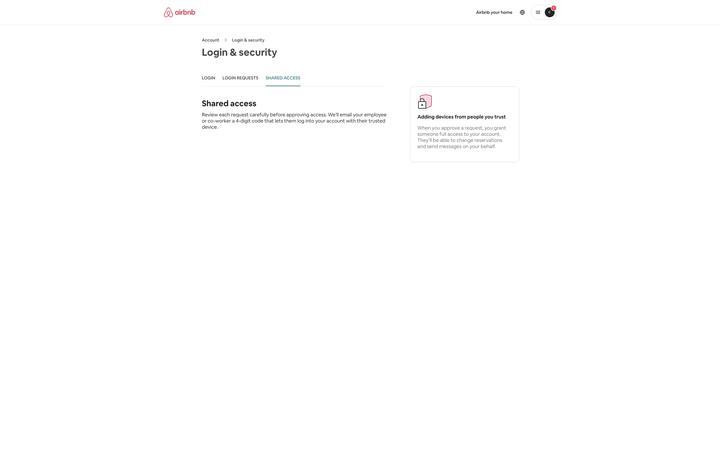 Task type: locate. For each thing, give the bounding box(es) containing it.
security
[[248, 37, 265, 43], [239, 46, 278, 59]]

behalf.
[[481, 143, 497, 150]]

with
[[346, 118, 356, 124]]

1 horizontal spatial &
[[245, 37, 248, 43]]

access.
[[311, 111, 327, 118]]

to up on
[[465, 131, 469, 137]]

shared access button
[[266, 70, 301, 86]]

airbnb your home
[[477, 10, 513, 15]]

0 horizontal spatial &
[[230, 46, 237, 59]]

4-
[[236, 118, 241, 124]]

0 vertical spatial a
[[232, 118, 235, 124]]

shared
[[202, 98, 229, 109]]

1 horizontal spatial login
[[232, 37, 244, 43]]

login right account
[[232, 37, 244, 43]]

1 vertical spatial access
[[448, 131, 463, 137]]

or
[[202, 118, 207, 124]]

request,
[[465, 125, 484, 131]]

your
[[491, 10, 501, 15], [353, 111, 364, 118], [316, 118, 326, 124], [471, 131, 481, 137], [470, 143, 480, 150]]

0 horizontal spatial login
[[202, 75, 215, 81]]

be
[[434, 137, 439, 143]]

employee
[[365, 111, 387, 118]]

login left requests
[[223, 75, 236, 81]]

request
[[231, 111, 249, 118]]

login for login requests
[[223, 75, 236, 81]]

tab list
[[202, 70, 385, 87]]

change
[[457, 137, 474, 143]]

access right full
[[448, 131, 463, 137]]

device.
[[202, 124, 218, 130]]

into
[[306, 118, 315, 124]]

0 vertical spatial security
[[248, 37, 265, 43]]

1 horizontal spatial to
[[465, 131, 469, 137]]

before
[[270, 111, 286, 118]]

login
[[232, 37, 244, 43], [202, 46, 228, 59]]

0 vertical spatial login
[[232, 37, 244, 43]]

0 horizontal spatial a
[[232, 118, 235, 124]]

login down account
[[202, 46, 228, 59]]

you
[[485, 114, 494, 120], [432, 125, 441, 131], [485, 125, 493, 131]]

login requests
[[223, 75, 259, 81]]

airbnb
[[477, 10, 491, 15]]

shared access
[[266, 75, 301, 81]]

login for login
[[202, 75, 215, 81]]

when
[[418, 125, 431, 131]]

profile element
[[368, 0, 558, 25]]

you right when
[[432, 125, 441, 131]]

1 horizontal spatial login
[[223, 75, 236, 81]]

code
[[252, 118, 264, 124]]

1 login from the left
[[202, 75, 215, 81]]

1 horizontal spatial a
[[462, 125, 464, 131]]

their
[[357, 118, 368, 124]]

a down the adding devices from people you trust
[[462, 125, 464, 131]]

1 vertical spatial a
[[462, 125, 464, 131]]

access
[[231, 98, 257, 109], [448, 131, 463, 137]]

0 horizontal spatial access
[[231, 98, 257, 109]]

trusted
[[369, 118, 386, 124]]

0 horizontal spatial login
[[202, 46, 228, 59]]

messages
[[440, 143, 462, 150]]

1 horizontal spatial access
[[448, 131, 463, 137]]

someone
[[418, 131, 439, 137]]

to right the able
[[451, 137, 456, 143]]

login & security
[[232, 37, 265, 43], [202, 46, 278, 59]]

a
[[232, 118, 235, 124], [462, 125, 464, 131]]

account
[[202, 37, 220, 43]]

account link
[[202, 37, 220, 43]]

2 login from the left
[[223, 75, 236, 81]]

login inside button
[[223, 75, 236, 81]]

login up shared at top
[[202, 75, 215, 81]]

login
[[202, 75, 215, 81], [223, 75, 236, 81]]

a left 4-
[[232, 118, 235, 124]]

&
[[245, 37, 248, 43], [230, 46, 237, 59]]

0 vertical spatial access
[[231, 98, 257, 109]]

review
[[202, 111, 218, 118]]

1 vertical spatial security
[[239, 46, 278, 59]]

devices
[[436, 114, 454, 120]]

on
[[463, 143, 469, 150]]

access
[[284, 75, 301, 81]]

to
[[465, 131, 469, 137], [451, 137, 456, 143]]

adding devices from people you trust
[[418, 114, 507, 120]]

access up request
[[231, 98, 257, 109]]

full
[[440, 131, 447, 137]]

access inside when you approve a request, you grant someone full access to your account. they'll be able to change reservations and send messages on your behalf.
[[448, 131, 463, 137]]



Task type: vqa. For each thing, say whether or not it's contained in the screenshot.
earnings
no



Task type: describe. For each thing, give the bounding box(es) containing it.
reservations
[[475, 137, 503, 143]]

send
[[428, 143, 439, 150]]

your inside profile element
[[491, 10, 501, 15]]

1
[[554, 6, 555, 10]]

and
[[418, 143, 427, 150]]

digit
[[241, 118, 251, 124]]

approving
[[287, 111, 310, 118]]

carefully
[[250, 111, 269, 118]]

you left grant
[[485, 125, 493, 131]]

we'll
[[328, 111, 339, 118]]

access inside shared access review each request carefully before approving access. we'll email your employee or co-worker a 4-digit code that lets them log into your account with their trusted device.
[[231, 98, 257, 109]]

account.
[[482, 131, 501, 137]]

home
[[501, 10, 513, 15]]

shared access review each request carefully before approving access. we'll email your employee or co-worker a 4-digit code that lets them log into your account with their trusted device.
[[202, 98, 387, 130]]

approve
[[442, 125, 461, 131]]

when you approve a request, you grant someone full access to your account. they'll be able to change reservations and send messages on your behalf.
[[418, 125, 507, 150]]

lets
[[275, 118, 283, 124]]

login button
[[202, 70, 215, 86]]

1 vertical spatial login & security
[[202, 46, 278, 59]]

1 button
[[532, 5, 558, 20]]

0 horizontal spatial to
[[451, 137, 456, 143]]

them
[[285, 118, 297, 124]]

tab list containing login
[[202, 70, 385, 87]]

email
[[340, 111, 352, 118]]

airbnb your home link
[[473, 6, 517, 19]]

people
[[468, 114, 484, 120]]

account
[[327, 118, 345, 124]]

trust
[[495, 114, 507, 120]]

that
[[265, 118, 274, 124]]

a inside when you approve a request, you grant someone full access to your account. they'll be able to change reservations and send messages on your behalf.
[[462, 125, 464, 131]]

they'll
[[418, 137, 432, 143]]

worker
[[215, 118, 231, 124]]

each
[[219, 111, 230, 118]]

you left trust
[[485, 114, 494, 120]]

1 vertical spatial login
[[202, 46, 228, 59]]

0 vertical spatial login & security
[[232, 37, 265, 43]]

shared
[[266, 75, 283, 81]]

from
[[455, 114, 467, 120]]

a inside shared access review each request carefully before approving access. we'll email your employee or co-worker a 4-digit code that lets them log into your account with their trusted device.
[[232, 118, 235, 124]]

co-
[[208, 118, 215, 124]]

log
[[298, 118, 305, 124]]

0 vertical spatial &
[[245, 37, 248, 43]]

grant
[[495, 125, 507, 131]]

login requests button
[[223, 70, 259, 86]]

adding
[[418, 114, 435, 120]]

1 vertical spatial &
[[230, 46, 237, 59]]

requests
[[237, 75, 259, 81]]

able
[[440, 137, 450, 143]]



